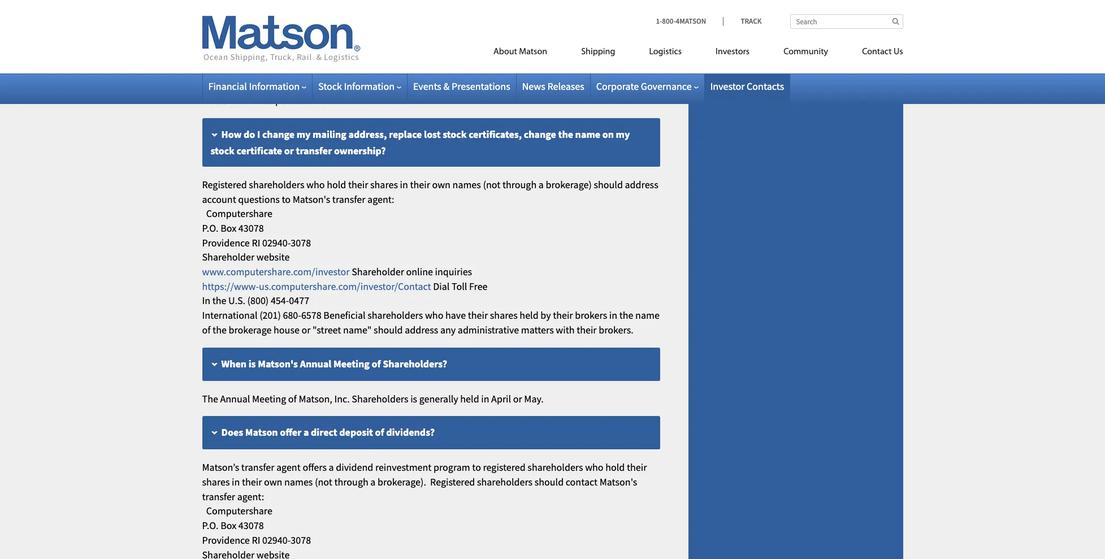 Task type: locate. For each thing, give the bounding box(es) containing it.
news releases link
[[523, 80, 585, 93]]

matson's inside registered shareholders who hold their shares in their own names (not through a brokerage) should address account questions to matson's transfer agent: computershare p.o. box 43078 providence ri 02940-3078 shareholder website www.computershare.com/investor shareholder online inquiries https://www-us.computershare.com/investor/contact dial toll free in the u.s. (800) 454-0477 international (201) 680-6578  beneficial shareholders who have their shares held by their brokers in the name of the brokerage house or "street name" should address any administrative matters with their brokers.
[[293, 193, 331, 206]]

held left by
[[520, 309, 539, 322]]

0 horizontal spatial registered
[[202, 178, 247, 191]]

1 vertical spatial ri
[[252, 534, 260, 547]]

brokerage
[[229, 323, 272, 336]]

1 horizontal spatial to
[[473, 461, 481, 474]]

0 vertical spatial hold
[[327, 178, 346, 191]]

2 vertical spatial should
[[535, 476, 564, 489]]

2 box from the top
[[221, 519, 237, 532]]

1 vertical spatial providence
[[202, 534, 250, 547]]

2 p.o. from the top
[[202, 519, 219, 532]]

generally
[[420, 392, 459, 405]]

or
[[284, 144, 294, 157], [302, 323, 311, 336], [513, 392, 523, 405]]

1 horizontal spatial agent:
[[368, 193, 395, 206]]

information
[[249, 80, 300, 93], [344, 80, 395, 93]]

matson down financial
[[202, 94, 233, 107]]

1 vertical spatial own
[[264, 476, 283, 489]]

computershare inside matson's transfer agent offers a dividend reinvestment program to registered shareholders who hold their shares in their own names (not through a brokerage).  registered shareholders should contact matson's transfer agent: computershare p.o. box 43078 providence ri 02940-3078
[[206, 505, 273, 518]]

about matson
[[494, 48, 548, 57]]

is left generally
[[411, 392, 418, 405]]

matson's right contact on the right
[[600, 476, 638, 489]]

1 box from the top
[[221, 222, 237, 235]]

should left contact on the right
[[535, 476, 564, 489]]

1 vertical spatial was
[[235, 94, 252, 107]]

0 horizontal spatial or
[[284, 144, 294, 157]]

shares up administrative
[[490, 309, 518, 322]]

a
[[539, 178, 544, 191], [304, 426, 309, 439], [329, 461, 334, 474], [371, 476, 376, 489]]

1 horizontal spatial should
[[535, 476, 564, 489]]

ri inside registered shareholders who hold their shares in their own names (not through a brokerage) should address account questions to matson's transfer agent: computershare p.o. box 43078 providence ri 02940-3078 shareholder website www.computershare.com/investor shareholder online inquiries https://www-us.computershare.com/investor/contact dial toll free in the u.s. (800) 454-0477 international (201) 680-6578  beneficial shareholders who have their shares held by their brokers in the name of the brokerage house or "street name" should address any administrative matters with their brokers.
[[252, 236, 260, 249]]

agent: down ownership? at the top of page
[[368, 193, 395, 206]]

my right on
[[616, 128, 630, 141]]

0 vertical spatial through
[[503, 178, 537, 191]]

state
[[337, 94, 359, 107]]

3078 inside registered shareholders who hold their shares in their own names (not through a brokerage) should address account questions to matson's transfer agent: computershare p.o. box 43078 providence ri 02940-3078 shareholder website www.computershare.com/investor shareholder online inquiries https://www-us.computershare.com/investor/contact dial toll free in the u.s. (800) 454-0477 international (201) 680-6578  beneficial shareholders who have their shares held by their brokers in the name of the brokerage house or "street name" should address any administrative matters with their brokers.
[[291, 236, 311, 249]]

0 vertical spatial stock
[[443, 128, 467, 141]]

1 horizontal spatial who
[[425, 309, 444, 322]]

meeting up offer
[[252, 392, 286, 405]]

Search search field
[[791, 14, 904, 29]]

(not down certificates,
[[483, 178, 501, 191]]

1 vertical spatial name
[[636, 309, 660, 322]]

0 vertical spatial p.o.
[[202, 222, 219, 235]]

matson's right questions
[[293, 193, 331, 206]]

information up the hawaii.
[[344, 80, 395, 93]]

0 vertical spatial address
[[625, 178, 659, 191]]

names inside matson's transfer agent offers a dividend reinvestment program to registered shareholders who hold their shares in their own names (not through a brokerage).  registered shareholders should contact matson's transfer agent: computershare p.o. box 43078 providence ri 02940-3078
[[285, 476, 313, 489]]

matson,
[[299, 392, 333, 405]]

2 horizontal spatial shares
[[490, 309, 518, 322]]

should
[[594, 178, 623, 191], [374, 323, 403, 336], [535, 476, 564, 489]]

was down the financial information
[[235, 94, 252, 107]]

1-
[[656, 16, 663, 26]]

0 vertical spatial name
[[576, 128, 601, 141]]

0 vertical spatial names
[[453, 178, 481, 191]]

should right brokerage)
[[594, 178, 623, 191]]

releases
[[548, 80, 585, 93]]

computershare
[[206, 207, 273, 220], [206, 505, 273, 518]]

held
[[520, 309, 539, 322], [461, 392, 479, 405]]

1 vertical spatial shareholder
[[352, 265, 404, 278]]

2 providence from the top
[[202, 534, 250, 547]]

do
[[244, 128, 255, 141]]

transfer left agent on the left of the page
[[241, 461, 275, 474]]

1 horizontal spatial names
[[453, 178, 481, 191]]

2 02940- from the top
[[262, 534, 291, 547]]

change right certificates,
[[524, 128, 557, 141]]

1 vertical spatial address
[[405, 323, 439, 336]]

name right brokers
[[636, 309, 660, 322]]

0 vertical spatial 02940-
[[262, 236, 291, 249]]

0 vertical spatial box
[[221, 222, 237, 235]]

inquiries
[[435, 265, 472, 278]]

questions
[[238, 193, 280, 206]]

held inside when is matson's annual meeting of shareholders? tab panel
[[461, 392, 479, 405]]

2 horizontal spatial who
[[586, 461, 604, 474]]

0 vertical spatial 3078
[[291, 236, 311, 249]]

1 vertical spatial hold
[[606, 461, 625, 474]]

1 vertical spatial matson's
[[258, 357, 298, 370]]

0 vertical spatial meeting
[[334, 357, 370, 370]]

shareholder
[[202, 251, 255, 264], [352, 265, 404, 278]]

0 horizontal spatial through
[[335, 476, 369, 489]]

0 horizontal spatial hold
[[327, 178, 346, 191]]

2 ri from the top
[[252, 534, 260, 547]]

through inside matson's transfer agent offers a dividend reinvestment program to registered shareholders who hold their shares in their own names (not through a brokerage).  registered shareholders should contact matson's transfer agent: computershare p.o. box 43078 providence ri 02940-3078
[[335, 476, 369, 489]]

is inside tab
[[249, 357, 256, 370]]

None search field
[[791, 14, 904, 29]]

1 horizontal spatial annual
[[300, 357, 332, 370]]

2 3078 from the top
[[291, 534, 311, 547]]

offers
[[303, 461, 327, 474]]

financial
[[208, 80, 247, 93]]

6578
[[301, 309, 322, 322]]

0 vertical spatial is
[[249, 357, 256, 370]]

2 my from the left
[[616, 128, 630, 141]]

in down stock
[[311, 94, 319, 107]]

https://www-
[[202, 280, 259, 293]]

1 horizontal spatial own
[[432, 178, 451, 191]]

2 horizontal spatial should
[[594, 178, 623, 191]]

matson inside tab panel
[[202, 94, 233, 107]]

registered down the program
[[431, 476, 475, 489]]

or right certificate at the left top of page
[[284, 144, 294, 157]]

1 vertical spatial annual
[[220, 392, 250, 405]]

name inside "how do i change my mailing address, replace lost stock certificates, change the name on my stock certificate or transfer ownership?"
[[576, 128, 601, 141]]

computershare down matson's
[[206, 505, 273, 518]]

does
[[221, 426, 243, 439]]

1 vertical spatial held
[[461, 392, 479, 405]]

is right when
[[249, 357, 256, 370]]

when is matson's annual meeting of shareholders?
[[221, 357, 448, 370]]

about matson link
[[477, 42, 565, 65]]

or left may.
[[513, 392, 523, 405]]

1 02940- from the top
[[262, 236, 291, 249]]

is inside tab panel
[[411, 392, 418, 405]]

0 horizontal spatial address
[[405, 323, 439, 336]]

information up incorporated on the top left of the page
[[249, 80, 300, 93]]

shares down matson's
[[202, 476, 230, 489]]

2 computershare from the top
[[206, 505, 273, 518]]

held right generally
[[461, 392, 479, 405]]

agent: inside matson's transfer agent offers a dividend reinvestment program to registered shareholders who hold their shares in their own names (not through a brokerage).  registered shareholders should contact matson's transfer agent: computershare p.o. box 43078 providence ri 02940-3078
[[237, 490, 264, 503]]

in inside tab panel
[[482, 392, 490, 405]]

1 vertical spatial (not
[[315, 476, 333, 489]]

0 horizontal spatial should
[[374, 323, 403, 336]]

track link
[[724, 16, 762, 26]]

dial
[[433, 280, 450, 293]]

search image
[[893, 18, 900, 25]]

1 information from the left
[[249, 80, 300, 93]]

0 horizontal spatial name
[[576, 128, 601, 141]]

1 horizontal spatial (not
[[483, 178, 501, 191]]

information for stock information
[[344, 80, 395, 93]]

name left on
[[576, 128, 601, 141]]

2 vertical spatial matson's
[[600, 476, 638, 489]]

the left on
[[559, 128, 574, 141]]

0 horizontal spatial meeting
[[252, 392, 286, 405]]

1 vertical spatial through
[[335, 476, 369, 489]]

a right the offers at the left
[[329, 461, 334, 474]]

matters
[[521, 323, 554, 336]]

0 horizontal spatial information
[[249, 80, 300, 93]]

1 horizontal spatial address
[[625, 178, 659, 191]]

should right name"
[[374, 323, 403, 336]]

1 horizontal spatial change
[[524, 128, 557, 141]]

matson's down house
[[258, 357, 298, 370]]

0 vertical spatial was
[[252, 59, 270, 72]]

matson right "about"
[[519, 48, 548, 57]]

presentations
[[452, 80, 511, 93]]

(800)
[[248, 294, 269, 307]]

how do i change my mailing address, replace lost stock certificates, change the name on my stock certificate or transfer ownership? tab
[[202, 118, 660, 167]]

annual inside tab panel
[[220, 392, 250, 405]]

in
[[311, 94, 319, 107], [400, 178, 408, 191], [610, 309, 618, 322], [482, 392, 490, 405], [232, 476, 240, 489]]

43078 inside registered shareholders who hold their shares in their own names (not through a brokerage) should address account questions to matson's transfer agent: computershare p.o. box 43078 providence ri 02940-3078 shareholder website www.computershare.com/investor shareholder online inquiries https://www-us.computershare.com/investor/contact dial toll free in the u.s. (800) 454-0477 international (201) 680-6578  beneficial shareholders who have their shares held by their brokers in the name of the brokerage house or "street name" should address any administrative matters with their brokers.
[[239, 222, 264, 235]]

of inside where was matson incorporated? tab panel
[[361, 94, 370, 107]]

0 vertical spatial matson's
[[293, 193, 331, 206]]

investors
[[716, 48, 750, 57]]

incorporated
[[254, 94, 309, 107]]

their
[[348, 178, 368, 191], [410, 178, 430, 191], [468, 309, 488, 322], [553, 309, 573, 322], [577, 323, 597, 336], [627, 461, 647, 474], [242, 476, 262, 489]]

1 computershare from the top
[[206, 207, 273, 220]]

transfer down ownership? at the top of page
[[333, 193, 366, 206]]

shareholder up "https://www-" on the bottom left of page
[[202, 251, 255, 264]]

454-
[[271, 294, 289, 307]]

reinvestment
[[376, 461, 432, 474]]

through down 'dividend'
[[335, 476, 369, 489]]

in down matson's
[[232, 476, 240, 489]]

1 vertical spatial to
[[473, 461, 481, 474]]

matson's transfer agent offers a dividend reinvestment program to registered shareholders who hold their shares in their own names (not through a brokerage).  registered shareholders should contact matson's transfer agent: computershare p.o. box 43078 providence ri 02940-3078
[[202, 461, 647, 547]]

2 vertical spatial shares
[[202, 476, 230, 489]]

own
[[432, 178, 451, 191], [264, 476, 283, 489]]

2 horizontal spatial or
[[513, 392, 523, 405]]

matson was incorporated in the state of hawaii.
[[202, 94, 403, 107]]

through left brokerage)
[[503, 178, 537, 191]]

news
[[523, 80, 546, 93]]

of
[[361, 94, 370, 107], [202, 323, 211, 336], [372, 357, 381, 370], [288, 392, 297, 405], [375, 426, 384, 439]]

was inside tab
[[252, 59, 270, 72]]

0 vertical spatial registered
[[202, 178, 247, 191]]

0 vertical spatial shares
[[371, 178, 398, 191]]

1 horizontal spatial shareholder
[[352, 265, 404, 278]]

1 horizontal spatial hold
[[606, 461, 625, 474]]

0 horizontal spatial is
[[249, 357, 256, 370]]

hold inside matson's transfer agent offers a dividend reinvestment program to registered shareholders who hold their shares in their own names (not through a brokerage).  registered shareholders should contact matson's transfer agent: computershare p.o. box 43078 providence ri 02940-3078
[[606, 461, 625, 474]]

1 providence from the top
[[202, 236, 250, 249]]

box inside matson's transfer agent offers a dividend reinvestment program to registered shareholders who hold their shares in their own names (not through a brokerage).  registered shareholders should contact matson's transfer agent: computershare p.o. box 43078 providence ri 02940-3078
[[221, 519, 237, 532]]

with
[[556, 323, 575, 336]]

how do i change my mailing address, replace lost stock certificates, change the name on my stock certificate or transfer ownership?
[[211, 128, 630, 157]]

1 vertical spatial or
[[302, 323, 311, 336]]

through
[[503, 178, 537, 191], [335, 476, 369, 489]]

1 horizontal spatial stock
[[443, 128, 467, 141]]

transfer down "mailing"
[[296, 144, 332, 157]]

shares down ownership? at the top of page
[[371, 178, 398, 191]]

meeting
[[334, 357, 370, 370], [252, 392, 286, 405]]

matson up incorporated on the top left of the page
[[272, 59, 305, 72]]

the down international
[[213, 323, 227, 336]]

names down how do i change my mailing address, replace lost stock certificates, change the name on my stock certificate or transfer ownership? tab
[[453, 178, 481, 191]]

0 vertical spatial should
[[594, 178, 623, 191]]

0 vertical spatial providence
[[202, 236, 250, 249]]

address,
[[349, 128, 387, 141]]

information for financial information
[[249, 80, 300, 93]]

stock right 'lost'
[[443, 128, 467, 141]]

0 horizontal spatial annual
[[220, 392, 250, 405]]

matson's
[[202, 461, 239, 474]]

of inside tab panel
[[288, 392, 297, 405]]

shareholder up us.computershare.com/investor/contact on the bottom of page
[[352, 265, 404, 278]]

2 43078 from the top
[[239, 519, 264, 532]]

1 horizontal spatial is
[[411, 392, 418, 405]]

0 horizontal spatial shareholder
[[202, 251, 255, 264]]

0 vertical spatial who
[[307, 178, 325, 191]]

1 vertical spatial 43078
[[239, 519, 264, 532]]

1 vertical spatial stock
[[211, 144, 235, 157]]

https://www-us.computershare.com/investor/contact link
[[202, 280, 431, 293]]

p.o. inside registered shareholders who hold their shares in their own names (not through a brokerage) should address account questions to matson's transfer agent: computershare p.o. box 43078 providence ri 02940-3078 shareholder website www.computershare.com/investor shareholder online inquiries https://www-us.computershare.com/investor/contact dial toll free in the u.s. (800) 454-0477 international (201) 680-6578  beneficial shareholders who have their shares held by their brokers in the name of the brokerage house or "street name" should address any administrative matters with their brokers.
[[202, 222, 219, 235]]

meeting down name"
[[334, 357, 370, 370]]

u.s.
[[229, 294, 245, 307]]

800-
[[663, 16, 676, 26]]

0 vertical spatial ri
[[252, 236, 260, 249]]

1 ri from the top
[[252, 236, 260, 249]]

hold
[[327, 178, 346, 191], [606, 461, 625, 474]]

0 horizontal spatial my
[[297, 128, 311, 141]]

who up any
[[425, 309, 444, 322]]

annual right the
[[220, 392, 250, 405]]

box
[[221, 222, 237, 235], [221, 519, 237, 532]]

1 vertical spatial meeting
[[252, 392, 286, 405]]

0 horizontal spatial to
[[282, 193, 291, 206]]

1 p.o. from the top
[[202, 222, 219, 235]]

agent: inside registered shareholders who hold their shares in their own names (not through a brokerage) should address account questions to matson's transfer agent: computershare p.o. box 43078 providence ri 02940-3078 shareholder website www.computershare.com/investor shareholder online inquiries https://www-us.computershare.com/investor/contact dial toll free in the u.s. (800) 454-0477 international (201) 680-6578  beneficial shareholders who have their shares held by their brokers in the name of the brokerage house or "street name" should address any administrative matters with their brokers.
[[368, 193, 395, 206]]

0 vertical spatial own
[[432, 178, 451, 191]]

dividends?
[[386, 426, 435, 439]]

stock down how
[[211, 144, 235, 157]]

0 vertical spatial annual
[[300, 357, 332, 370]]

to right questions
[[282, 193, 291, 206]]

1 horizontal spatial meeting
[[334, 357, 370, 370]]

of down 'stock information' link
[[361, 94, 370, 107]]

administrative
[[458, 323, 519, 336]]

0 horizontal spatial held
[[461, 392, 479, 405]]

to
[[282, 193, 291, 206], [473, 461, 481, 474]]

a right offer
[[304, 426, 309, 439]]

who up contact on the right
[[586, 461, 604, 474]]

does matson offer a direct deposit of dividends? tab panel
[[202, 461, 660, 559]]

inc.
[[335, 392, 350, 405]]

the down stock
[[321, 94, 335, 107]]

in left april
[[482, 392, 490, 405]]

2 information from the left
[[344, 80, 395, 93]]

to right the program
[[473, 461, 481, 474]]

02940- inside registered shareholders who hold their shares in their own names (not through a brokerage) should address account questions to matson's transfer agent: computershare p.o. box 43078 providence ri 02940-3078 shareholder website www.computershare.com/investor shareholder online inquiries https://www-us.computershare.com/investor/contact dial toll free in the u.s. (800) 454-0477 international (201) 680-6578  beneficial shareholders who have their shares held by their brokers in the name of the brokerage house or "street name" should address any administrative matters with their brokers.
[[262, 236, 291, 249]]

matson left offer
[[245, 426, 278, 439]]

in down "how do i change my mailing address, replace lost stock certificates, change the name on my stock certificate or transfer ownership?"
[[400, 178, 408, 191]]

(not down the offers at the left
[[315, 476, 333, 489]]

the
[[202, 392, 218, 405]]

the inside "how do i change my mailing address, replace lost stock certificates, change the name on my stock certificate or transfer ownership?"
[[559, 128, 574, 141]]

track
[[741, 16, 762, 26]]

1 horizontal spatial registered
[[431, 476, 475, 489]]

1 horizontal spatial through
[[503, 178, 537, 191]]

1 vertical spatial registered
[[431, 476, 475, 489]]

matson inside tab
[[245, 426, 278, 439]]

1 3078 from the top
[[291, 236, 311, 249]]

own down how do i change my mailing address, replace lost stock certificates, change the name on my stock certificate or transfer ownership? tab
[[432, 178, 451, 191]]

was inside tab panel
[[235, 94, 252, 107]]

1 43078 from the top
[[239, 222, 264, 235]]

name"
[[343, 323, 372, 336]]

1 vertical spatial agent:
[[237, 490, 264, 503]]

registered up 'account'
[[202, 178, 247, 191]]

corporate governance link
[[597, 80, 699, 93]]

0 horizontal spatial own
[[264, 476, 283, 489]]

0 horizontal spatial (not
[[315, 476, 333, 489]]

transfer down matson's
[[202, 490, 235, 503]]

through inside registered shareholders who hold their shares in their own names (not through a brokerage) should address account questions to matson's transfer agent: computershare p.o. box 43078 providence ri 02940-3078 shareholder website www.computershare.com/investor shareholder online inquiries https://www-us.computershare.com/investor/contact dial toll free in the u.s. (800) 454-0477 international (201) 680-6578  beneficial shareholders who have their shares held by their brokers in the name of the brokerage house or "street name" should address any administrative matters with their brokers.
[[503, 178, 537, 191]]

1 vertical spatial should
[[374, 323, 403, 336]]

matson inside top menu navigation
[[519, 48, 548, 57]]

in inside matson's transfer agent offers a dividend reinvestment program to registered shareholders who hold their shares in their own names (not through a brokerage).  registered shareholders should contact matson's transfer agent: computershare p.o. box 43078 providence ri 02940-3078
[[232, 476, 240, 489]]

1 vertical spatial 02940-
[[262, 534, 291, 547]]

registered inside matson's transfer agent offers a dividend reinvestment program to registered shareholders who hold their shares in their own names (not through a brokerage).  registered shareholders should contact matson's transfer agent: computershare p.o. box 43078 providence ri 02940-3078
[[431, 476, 475, 489]]

1 horizontal spatial information
[[344, 80, 395, 93]]

online
[[406, 265, 433, 278]]

about
[[494, 48, 517, 57]]

change right i
[[262, 128, 295, 141]]

shareholders up contact on the right
[[528, 461, 584, 474]]

corporate
[[597, 80, 639, 93]]

matson image
[[202, 16, 361, 62]]

corporate governance
[[597, 80, 692, 93]]

was up financial information link
[[252, 59, 270, 72]]

0 vertical spatial held
[[520, 309, 539, 322]]

0 vertical spatial (not
[[483, 178, 501, 191]]

computershare down questions
[[206, 207, 273, 220]]

of down international
[[202, 323, 211, 336]]

financial information
[[208, 80, 300, 93]]

my left "mailing"
[[297, 128, 311, 141]]

0 vertical spatial agent:
[[368, 193, 395, 206]]

1 vertical spatial is
[[411, 392, 418, 405]]

2 vertical spatial or
[[513, 392, 523, 405]]

1 horizontal spatial name
[[636, 309, 660, 322]]

matson inside tab
[[272, 59, 305, 72]]

agent: down matson's
[[237, 490, 264, 503]]

of left matson,
[[288, 392, 297, 405]]

where was matson incorporated? tab panel
[[202, 93, 660, 108]]

who down "mailing"
[[307, 178, 325, 191]]

1 change from the left
[[262, 128, 295, 141]]

a left brokerage)
[[539, 178, 544, 191]]

own down agent on the left of the page
[[264, 476, 283, 489]]

us.computershare.com/investor/contact
[[259, 280, 431, 293]]

is
[[249, 357, 256, 370], [411, 392, 418, 405]]

1 vertical spatial names
[[285, 476, 313, 489]]

investors link
[[699, 42, 767, 65]]

annual up matson,
[[300, 357, 332, 370]]

p.o.
[[202, 222, 219, 235], [202, 519, 219, 532]]

when
[[221, 357, 247, 370]]

name
[[576, 128, 601, 141], [636, 309, 660, 322]]

2 change from the left
[[524, 128, 557, 141]]

names down agent on the left of the page
[[285, 476, 313, 489]]

43078
[[239, 222, 264, 235], [239, 519, 264, 532]]

1 vertical spatial p.o.
[[202, 519, 219, 532]]

43078 inside matson's transfer agent offers a dividend reinvestment program to registered shareholders who hold their shares in their own names (not through a brokerage).  registered shareholders should contact matson's transfer agent: computershare p.o. box 43078 providence ri 02940-3078
[[239, 519, 264, 532]]

3078 inside matson's transfer agent offers a dividend reinvestment program to registered shareholders who hold their shares in their own names (not through a brokerage).  registered shareholders should contact matson's transfer agent: computershare p.o. box 43078 providence ri 02940-3078
[[291, 534, 311, 547]]

providence
[[202, 236, 250, 249], [202, 534, 250, 547]]

or down 6578
[[302, 323, 311, 336]]

0 vertical spatial 43078
[[239, 222, 264, 235]]

0 horizontal spatial agent:
[[237, 490, 264, 503]]



Task type: vqa. For each thing, say whether or not it's contained in the screenshot.
topmost Address
yes



Task type: describe. For each thing, give the bounding box(es) containing it.
transfer inside registered shareholders who hold their shares in their own names (not through a brokerage) should address account questions to matson's transfer agent: computershare p.o. box 43078 providence ri 02940-3078 shareholder website www.computershare.com/investor shareholder online inquiries https://www-us.computershare.com/investor/contact dial toll free in the u.s. (800) 454-0477 international (201) 680-6578  beneficial shareholders who have their shares held by their brokers in the name of the brokerage house or "street name" should address any administrative matters with their brokers.
[[333, 193, 366, 206]]

does matson offer a direct deposit of dividends?
[[221, 426, 435, 439]]

or inside when is matson's annual meeting of shareholders? tab panel
[[513, 392, 523, 405]]

shares inside matson's transfer agent offers a dividend reinvestment program to registered shareholders who hold their shares in their own names (not through a brokerage).  registered shareholders should contact matson's transfer agent: computershare p.o. box 43078 providence ri 02940-3078
[[202, 476, 230, 489]]

held inside registered shareholders who hold their shares in their own names (not through a brokerage) should address account questions to matson's transfer agent: computershare p.o. box 43078 providence ri 02940-3078 shareholder website www.computershare.com/investor shareholder online inquiries https://www-us.computershare.com/investor/contact dial toll free in the u.s. (800) 454-0477 international (201) 680-6578  beneficial shareholders who have their shares held by their brokers in the name of the brokerage house or "street name" should address any administrative matters with their brokers.
[[520, 309, 539, 322]]

certificate
[[237, 144, 282, 157]]

providence inside matson's transfer agent offers a dividend reinvestment program to registered shareholders who hold their shares in their own names (not through a brokerage).  registered shareholders should contact matson's transfer agent: computershare p.o. box 43078 providence ri 02940-3078
[[202, 534, 250, 547]]

shareholders up questions
[[249, 178, 305, 191]]

meeting inside tab panel
[[252, 392, 286, 405]]

community
[[784, 48, 829, 57]]

matson's inside matson's transfer agent offers a dividend reinvestment program to registered shareholders who hold their shares in their own names (not through a brokerage).  registered shareholders should contact matson's transfer agent: computershare p.o. box 43078 providence ri 02940-3078
[[600, 476, 638, 489]]

the annual meeting of matson, inc. shareholders is generally held in april or may.
[[202, 392, 544, 405]]

own inside matson's transfer agent offers a dividend reinvestment program to registered shareholders who hold their shares in their own names (not through a brokerage).  registered shareholders should contact matson's transfer agent: computershare p.o. box 43078 providence ri 02940-3078
[[264, 476, 283, 489]]

who inside matson's transfer agent offers a dividend reinvestment program to registered shareholders who hold their shares in their own names (not through a brokerage).  registered shareholders should contact matson's transfer agent: computershare p.o. box 43078 providence ri 02940-3078
[[586, 461, 604, 474]]

1411
[[202, 11, 222, 24]]

top menu navigation
[[443, 42, 904, 65]]

shareholders?
[[383, 357, 448, 370]]

shipping link
[[565, 42, 633, 65]]

(201)
[[260, 309, 281, 322]]

brokers.
[[599, 323, 634, 336]]

should inside matson's transfer agent offers a dividend reinvestment program to registered shareholders who hold their shares in their own names (not through a brokerage).  registered shareholders should contact matson's transfer agent: computershare p.o. box 43078 providence ri 02940-3078
[[535, 476, 564, 489]]

meeting inside tab
[[334, 357, 370, 370]]

1-800-4matson link
[[656, 16, 724, 26]]

does matson offer a direct deposit of dividends? tab
[[202, 416, 660, 450]]

(not inside registered shareholders who hold their shares in their own names (not through a brokerage) should address account questions to matson's transfer agent: computershare p.o. box 43078 providence ri 02940-3078 shareholder website www.computershare.com/investor shareholder online inquiries https://www-us.computershare.com/investor/contact dial toll free in the u.s. (800) 454-0477 international (201) 680-6578  beneficial shareholders who have their shares held by their brokers in the name of the brokerage house or "street name" should address any administrative matters with their brokers.
[[483, 178, 501, 191]]

what is the address of matson's corporate office? tab panel
[[202, 0, 660, 39]]

brokerage)
[[546, 178, 592, 191]]

us
[[894, 48, 904, 57]]

was for incorporated
[[235, 94, 252, 107]]

was for matson
[[252, 59, 270, 72]]

honolulu,
[[202, 25, 244, 38]]

ri inside matson's transfer agent offers a dividend reinvestment program to registered shareholders who hold their shares in their own names (not through a brokerage).  registered shareholders should contact matson's transfer agent: computershare p.o. box 43078 providence ri 02940-3078
[[252, 534, 260, 547]]

in up brokers.
[[610, 309, 618, 322]]

the inside where was matson incorporated? tab panel
[[321, 94, 335, 107]]

investor contacts link
[[711, 80, 785, 93]]

0 horizontal spatial stock
[[211, 144, 235, 157]]

where was matson incorporated? tab
[[202, 49, 660, 83]]

registered
[[483, 461, 526, 474]]

contact us link
[[846, 42, 904, 65]]

1 vertical spatial shares
[[490, 309, 518, 322]]

news releases
[[523, 80, 585, 93]]

or inside registered shareholders who hold their shares in their own names (not through a brokerage) should address account questions to matson's transfer agent: computershare p.o. box 43078 providence ri 02940-3078 shareholder website www.computershare.com/investor shareholder online inquiries https://www-us.computershare.com/investor/contact dial toll free in the u.s. (800) 454-0477 international (201) 680-6578  beneficial shareholders who have their shares held by their brokers in the name of the brokerage house or "street name" should address any administrative matters with their brokers.
[[302, 323, 311, 336]]

providence inside registered shareholders who hold their shares in their own names (not through a brokerage) should address account questions to matson's transfer agent: computershare p.o. box 43078 providence ri 02940-3078 shareholder website www.computershare.com/investor shareholder online inquiries https://www-us.computershare.com/investor/contact dial toll free in the u.s. (800) 454-0477 international (201) 680-6578  beneficial shareholders who have their shares held by their brokers in the name of the brokerage house or "street name" should address any administrative matters with their brokers.
[[202, 236, 250, 249]]

p.o. inside matson's transfer agent offers a dividend reinvestment program to registered shareholders who hold their shares in their own names (not through a brokerage).  registered shareholders should contact matson's transfer agent: computershare p.o. box 43078 providence ri 02940-3078
[[202, 519, 219, 532]]

names inside registered shareholders who hold their shares in their own names (not through a brokerage) should address account questions to matson's transfer agent: computershare p.o. box 43078 providence ri 02940-3078 shareholder website www.computershare.com/investor shareholder online inquiries https://www-us.computershare.com/investor/contact dial toll free in the u.s. (800) 454-0477 international (201) 680-6578  beneficial shareholders who have their shares held by their brokers in the name of the brokerage house or "street name" should address any administrative matters with their brokers.
[[453, 178, 481, 191]]

website
[[257, 251, 290, 264]]

to inside matson's transfer agent offers a dividend reinvestment program to registered shareholders who hold their shares in their own names (not through a brokerage).  registered shareholders should contact matson's transfer agent: computershare p.o. box 43078 providence ri 02940-3078
[[473, 461, 481, 474]]

stock information link
[[318, 80, 402, 93]]

where
[[221, 59, 250, 72]]

any
[[441, 323, 456, 336]]

logistics
[[650, 48, 682, 57]]

when is matson's annual meeting of shareholders? tab panel
[[202, 392, 660, 406]]

computershare inside registered shareholders who hold their shares in their own names (not through a brokerage) should address account questions to matson's transfer agent: computershare p.o. box 43078 providence ri 02940-3078 shareholder website www.computershare.com/investor shareholder online inquiries https://www-us.computershare.com/investor/contact dial toll free in the u.s. (800) 454-0477 international (201) 680-6578  beneficial shareholders who have their shares held by their brokers in the name of the brokerage house or "street name" should address any administrative matters with their brokers.
[[206, 207, 273, 220]]

hi
[[246, 25, 256, 38]]

sand
[[225, 11, 246, 24]]

stock
[[318, 80, 342, 93]]

registered inside registered shareholders who hold their shares in their own names (not through a brokerage) should address account questions to matson's transfer agent: computershare p.o. box 43078 providence ri 02940-3078 shareholder website www.computershare.com/investor shareholder online inquiries https://www-us.computershare.com/investor/contact dial toll free in the u.s. (800) 454-0477 international (201) 680-6578  beneficial shareholders who have their shares held by their brokers in the name of the brokerage house or "street name" should address any administrative matters with their brokers.
[[202, 178, 247, 191]]

lost
[[424, 128, 441, 141]]

annual inside tab
[[300, 357, 332, 370]]

international
[[202, 309, 258, 322]]

how do i change my mailing address, replace lost stock certificates, change the name on my stock certificate or transfer ownership? tab panel
[[202, 178, 660, 337]]

community link
[[767, 42, 846, 65]]

shareholders up name"
[[368, 309, 423, 322]]

own inside registered shareholders who hold their shares in their own names (not through a brokerage) should address account questions to matson's transfer agent: computershare p.o. box 43078 providence ri 02940-3078 shareholder website www.computershare.com/investor shareholder online inquiries https://www-us.computershare.com/investor/contact dial toll free in the u.s. (800) 454-0477 international (201) 680-6578  beneficial shareholders who have their shares held by their brokers in the name of the brokerage house or "street name" should address any administrative matters with their brokers.
[[432, 178, 451, 191]]

direct
[[311, 426, 338, 439]]

dividend
[[336, 461, 374, 474]]

02940- inside matson's transfer agent offers a dividend reinvestment program to registered shareholders who hold their shares in their own names (not through a brokerage).  registered shareholders should contact matson's transfer agent: computershare p.o. box 43078 providence ri 02940-3078
[[262, 534, 291, 547]]

account
[[202, 193, 236, 206]]

a down 'dividend'
[[371, 476, 376, 489]]

of inside registered shareholders who hold their shares in their own names (not through a brokerage) should address account questions to matson's transfer agent: computershare p.o. box 43078 providence ri 02940-3078 shareholder website www.computershare.com/investor shareholder online inquiries https://www-us.computershare.com/investor/contact dial toll free in the u.s. (800) 454-0477 international (201) 680-6578  beneficial shareholders who have their shares held by their brokers in the name of the brokerage house or "street name" should address any administrative matters with their brokers.
[[202, 323, 211, 336]]

the up brokers.
[[620, 309, 634, 322]]

or inside "how do i change my mailing address, replace lost stock certificates, change the name on my stock certificate or transfer ownership?"
[[284, 144, 294, 157]]

may.
[[525, 392, 544, 405]]

on
[[603, 128, 614, 141]]

a inside registered shareholders who hold their shares in their own names (not through a brokerage) should address account questions to matson's transfer agent: computershare p.o. box 43078 providence ri 02940-3078 shareholder website www.computershare.com/investor shareholder online inquiries https://www-us.computershare.com/investor/contact dial toll free in the u.s. (800) 454-0477 international (201) 680-6578  beneficial shareholders who have their shares held by their brokers in the name of the brokerage house or "street name" should address any administrative matters with their brokers.
[[539, 178, 544, 191]]

agent
[[277, 461, 301, 474]]

1 my from the left
[[297, 128, 311, 141]]

april
[[492, 392, 511, 405]]

shareholders down "registered"
[[477, 476, 533, 489]]

program
[[434, 461, 471, 474]]

96803
[[258, 25, 283, 38]]

(not inside matson's transfer agent offers a dividend reinvestment program to registered shareholders who hold their shares in their own names (not through a brokerage).  registered shareholders should contact matson's transfer agent: computershare p.o. box 43078 providence ri 02940-3078
[[315, 476, 333, 489]]

matson's inside tab
[[258, 357, 298, 370]]

when is matson's annual meeting of shareholders? tab
[[202, 348, 660, 382]]

contact us
[[863, 48, 904, 57]]

events & presentations
[[414, 80, 511, 93]]

events & presentations link
[[414, 80, 511, 93]]

www.computershare.com/investor
[[202, 265, 350, 278]]

events
[[414, 80, 442, 93]]

0 vertical spatial shareholder
[[202, 251, 255, 264]]

incorporated?
[[307, 59, 369, 72]]

1 horizontal spatial shares
[[371, 178, 398, 191]]

deposit
[[340, 426, 373, 439]]

contacts
[[747, 80, 785, 93]]

1-800-4matson
[[656, 16, 707, 26]]

&
[[444, 80, 450, 93]]

parkway
[[276, 11, 312, 24]]

to inside registered shareholders who hold their shares in their own names (not through a brokerage) should address account questions to matson's transfer agent: computershare p.o. box 43078 providence ri 02940-3078 shareholder website www.computershare.com/investor shareholder online inquiries https://www-us.computershare.com/investor/contact dial toll free in the u.s. (800) 454-0477 international (201) 680-6578  beneficial shareholders who have their shares held by their brokers in the name of the brokerage house or "street name" should address any administrative matters with their brokers.
[[282, 193, 291, 206]]

island
[[248, 11, 274, 24]]

4matson
[[676, 16, 707, 26]]

hold inside registered shareholders who hold their shares in their own names (not through a brokerage) should address account questions to matson's transfer agent: computershare p.o. box 43078 providence ri 02940-3078 shareholder website www.computershare.com/investor shareholder online inquiries https://www-us.computershare.com/investor/contact dial toll free in the u.s. (800) 454-0477 international (201) 680-6578  beneficial shareholders who have their shares held by their brokers in the name of the brokerage house or "street name" should address any administrative matters with their brokers.
[[327, 178, 346, 191]]

brokers
[[575, 309, 608, 322]]

of right deposit
[[375, 426, 384, 439]]

a inside tab
[[304, 426, 309, 439]]

have
[[446, 309, 466, 322]]

box inside registered shareholders who hold their shares in their own names (not through a brokerage) should address account questions to matson's transfer agent: computershare p.o. box 43078 providence ri 02940-3078 shareholder website www.computershare.com/investor shareholder online inquiries https://www-us.computershare.com/investor/contact dial toll free in the u.s. (800) 454-0477 international (201) 680-6578  beneficial shareholders who have their shares held by their brokers in the name of the brokerage house or "street name" should address any administrative matters with their brokers.
[[221, 222, 237, 235]]

registered shareholders who hold their shares in their own names (not through a brokerage) should address account questions to matson's transfer agent: computershare p.o. box 43078 providence ri 02940-3078 shareholder website www.computershare.com/investor shareholder online inquiries https://www-us.computershare.com/investor/contact dial toll free in the u.s. (800) 454-0477 international (201) 680-6578  beneficial shareholders who have their shares held by their brokers in the name of the brokerage house or "street name" should address any administrative matters with their brokers.
[[202, 178, 660, 336]]

ownership?
[[334, 144, 386, 157]]

of up the annual meeting of matson, inc. shareholders is generally held in april or may.
[[372, 357, 381, 370]]

www.computershare.com/investor link
[[202, 265, 350, 278]]

"street
[[313, 323, 341, 336]]

contact
[[863, 48, 892, 57]]

0 horizontal spatial who
[[307, 178, 325, 191]]

name inside registered shareholders who hold their shares in their own names (not through a brokerage) should address account questions to matson's transfer agent: computershare p.o. box 43078 providence ri 02940-3078 shareholder website www.computershare.com/investor shareholder online inquiries https://www-us.computershare.com/investor/contact dial toll free in the u.s. (800) 454-0477 international (201) 680-6578  beneficial shareholders who have their shares held by their brokers in the name of the brokerage house or "street name" should address any administrative matters with their brokers.
[[636, 309, 660, 322]]

shareholders
[[352, 392, 409, 405]]

transfer inside "how do i change my mailing address, replace lost stock certificates, change the name on my stock certificate or transfer ownership?"
[[296, 144, 332, 157]]

0477
[[289, 294, 310, 307]]

by
[[541, 309, 551, 322]]

680-
[[283, 309, 301, 322]]

free
[[470, 280, 488, 293]]

in
[[202, 294, 210, 307]]

the right in
[[213, 294, 227, 307]]

i
[[257, 128, 260, 141]]

toll
[[452, 280, 468, 293]]

financial information link
[[208, 80, 307, 93]]

governance
[[641, 80, 692, 93]]

certificates,
[[469, 128, 522, 141]]

investor contacts
[[711, 80, 785, 93]]



